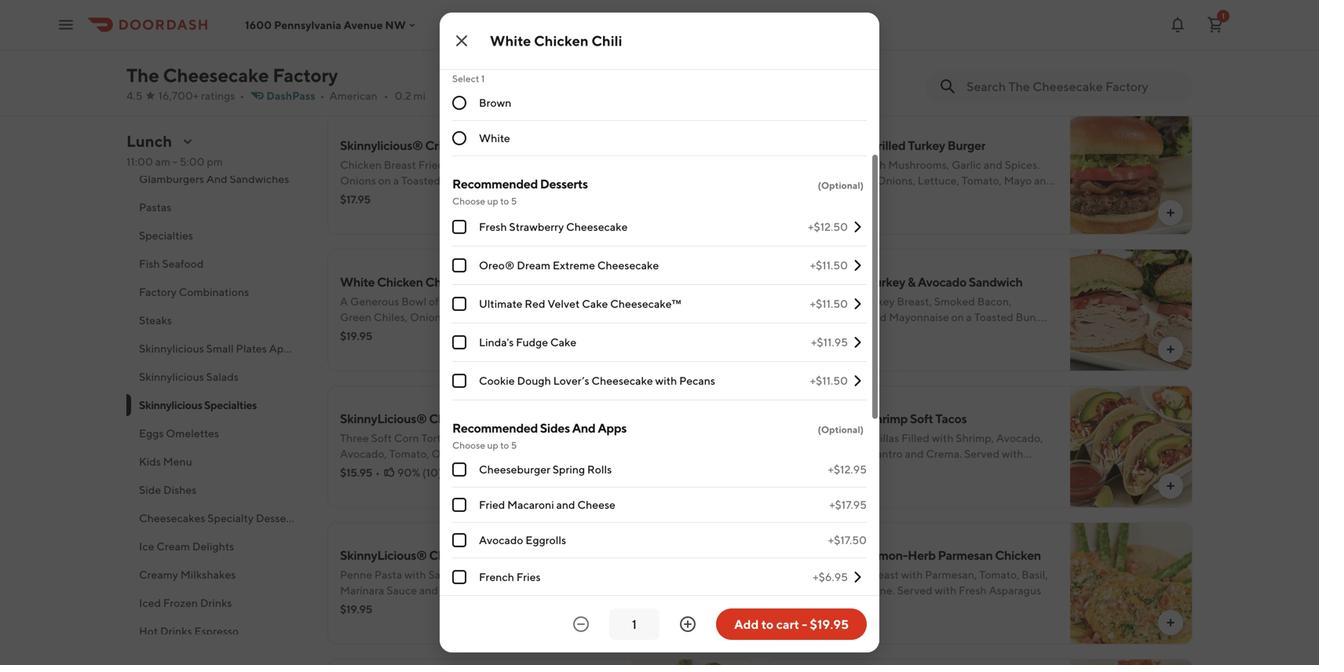 Task type: locate. For each thing, give the bounding box(es) containing it.
skinnylicious small plates appetizers
[[139, 342, 324, 355]]

corn up 90%
[[394, 432, 419, 445]]

lemon-
[[864, 548, 908, 563]]

a inside white chicken chili a generous bowl of chicken, white beans, roasted green chiles, onions and garlic with a touch of cream. garnished with steamed white rice and fresh salsa
[[525, 311, 531, 324]]

fresh up (7)
[[858, 158, 886, 171]]

decrease quantity by 1 image
[[572, 615, 591, 634]]

dishes
[[163, 483, 197, 496]]

Brown radio
[[452, 96, 467, 110]]

sandwich up "recommended desserts choose up to 5"
[[511, 138, 565, 153]]

garlic inside skinnylicious® grilled turkey burger combined with fresh mushrooms, garlic and spices. served with grilled onions, lettuce, tomato, mayo and a green salad
[[952, 158, 982, 171]]

2 (optional) from the top
[[818, 424, 864, 435]]

5:00
[[180, 155, 205, 168]]

1 vertical spatial garlic
[[469, 311, 499, 324]]

onions, up '+$12.95'
[[822, 447, 860, 460]]

add item to cart image for skinnylicious® grilled turkey burger
[[1165, 207, 1177, 219]]

add item to cart image
[[1165, 343, 1177, 356], [726, 480, 738, 492]]

onions, for grilled
[[877, 174, 916, 187]]

2 horizontal spatial onions,
[[877, 174, 916, 187]]

0 horizontal spatial three
[[340, 432, 369, 445]]

0 horizontal spatial add item to cart image
[[726, 480, 738, 492]]

0 horizontal spatial spicy
[[517, 432, 544, 445]]

ultimate red velvet cake cheesecake™
[[479, 297, 681, 310]]

skinnylicious® shrimp soft tacos image
[[1071, 386, 1193, 508]]

skinnylicious® turkey & avocado sandwich image
[[1071, 249, 1193, 372]]

1 vertical spatial mayonnaise
[[889, 311, 949, 324]]

served inside skinnylicious® grilled turkey burger combined with fresh mushrooms, garlic and spices. served with grilled onions, lettuce, tomato, mayo and a green salad
[[779, 174, 814, 187]]

1 horizontal spatial drinks
[[200, 597, 232, 610]]

1 filled from the left
[[463, 432, 491, 445]]

1 vertical spatial choose
[[452, 440, 485, 451]]

1 vertical spatial 1
[[481, 73, 485, 84]]

0 vertical spatial specialties
[[139, 229, 193, 242]]

1 tortillas from the left
[[421, 432, 460, 445]]

fried inside skinnylicious® crispy chicken sandwich with spicy sriracha mayo chicken breast fried crisp with lettuce, pickles and onions on a toasted bun. served with a green salad $17.95
[[418, 158, 445, 171]]

burger right the based
[[463, 22, 497, 35]]

rice inside white chicken chili a generous bowl of chicken, white beans, roasted green chiles, onions and garlic with a touch of cream. garnished with steamed white rice and fresh salsa
[[498, 326, 521, 339]]

+$17.95
[[830, 498, 867, 511]]

fish
[[139, 257, 160, 270]]

parmesan,
[[925, 568, 977, 581]]

salad inside impossible® burger a delicious plant-based burger with lettuce, tomato, pickles, onion and mayonnaise on a toasted bun. served with a green salad
[[443, 53, 471, 66]]

0 horizontal spatial crispy
[[425, 138, 461, 153]]

0 horizontal spatial specialties
[[139, 229, 193, 242]]

and
[[206, 172, 228, 185], [572, 421, 596, 436]]

0 horizontal spatial cilantro
[[473, 447, 513, 460]]

0 vertical spatial recommended
[[452, 176, 538, 191]]

up up 'oreo®'
[[487, 196, 499, 207]]

0 vertical spatial pickles
[[982, 22, 1018, 35]]

skinnylicious up skinnylicious specialties
[[139, 370, 204, 383]]

Current quantity is 1 number field
[[619, 616, 650, 633]]

skinnylicious® inside "skinnylicious® chicken soft tacos three soft corn tortillas filled with spicy chicken, avocado, tomato, onions, cilantro and crema. served with escabeche vegetable salad"
[[340, 411, 427, 426]]

2 horizontal spatial breast
[[867, 568, 899, 581]]

• left 0.2
[[384, 89, 389, 102]]

mayonnaise
[[435, 37, 495, 50], [889, 311, 949, 324]]

1 recommended from the top
[[452, 176, 538, 191]]

salad down close white chicken chili icon
[[443, 53, 471, 66]]

lettuce,
[[524, 22, 565, 35], [938, 22, 980, 35], [499, 158, 541, 171], [918, 174, 960, 187]]

a up pickles,
[[340, 22, 348, 35]]

2 tortillas from the left
[[860, 432, 900, 445]]

skinnylicious® inside skinnylicious® shrimp soft tacos three soft corn tortillas filled with shrimp, avocado, tomato, onions, cilantro and crema. served with escabeche vegetable salad
[[779, 411, 866, 426]]

avenue
[[344, 18, 383, 31]]

1 vertical spatial crispy
[[425, 138, 461, 153]]

skinnylicious® for skinnylicious® crispy chicken sandwich with ranch
[[779, 1, 862, 16]]

1 horizontal spatial breast
[[823, 22, 855, 35]]

1 vertical spatial chicken,
[[546, 432, 591, 445]]

skinnylicious down the steaks
[[139, 342, 204, 355]]

chili inside white chicken chili dialog
[[592, 32, 623, 49]]

1 horizontal spatial onions,
[[822, 447, 860, 460]]

choose
[[452, 196, 485, 207], [452, 440, 485, 451]]

cake up cream.
[[582, 297, 608, 310]]

skinnylicious® for skinnylicious® shrimp soft tacos
[[779, 411, 866, 426]]

0 vertical spatial and
[[206, 172, 228, 185]]

1 vertical spatial crisp
[[447, 158, 473, 171]]

0.2
[[395, 89, 411, 102]]

white chicken chili image
[[632, 249, 754, 372]]

onions, for chicken
[[432, 447, 470, 460]]

(7)
[[865, 193, 878, 206]]

2 sauteed from the left
[[779, 568, 821, 581]]

salad up fresh strawberry cheesecake
[[571, 174, 599, 187]]

tacos for skinnylicious® chicken soft tacos
[[503, 411, 534, 426]]

salad right the (9)
[[882, 326, 910, 339]]

1 5 from the top
[[511, 196, 517, 207]]

lettuce, inside "skinnylicious® crispy chicken sandwich with ranch chicken breast fried crisp with lettuce, pickles and onions on a toasted bun. served with a green salad $17.95"
[[938, 22, 980, 35]]

0 horizontal spatial avocado,
[[340, 447, 387, 460]]

and left the spices.
[[984, 158, 1003, 171]]

recommended inside recommended sides and apps choose up to 5
[[452, 421, 538, 436]]

1 horizontal spatial corn
[[833, 432, 858, 445]]

1 skinnylicious from the top
[[139, 342, 204, 355]]

2 choose from the top
[[452, 440, 485, 451]]

5 inside "recommended desserts choose up to 5"
[[511, 196, 517, 207]]

chicken, for pasta
[[472, 568, 517, 581]]

white left red
[[488, 295, 519, 308]]

1 horizontal spatial cilantro
[[863, 447, 903, 460]]

(optional) for recommended sides and apps
[[818, 424, 864, 435]]

tacos up shrimp,
[[936, 411, 967, 426]]

of down velvet
[[566, 311, 576, 324]]

spring
[[553, 463, 585, 476]]

0 horizontal spatial avocado
[[479, 534, 524, 547]]

white chicken chili a generous bowl of chicken, white beans, roasted green chiles, onions and garlic with a touch of cream. garnished with steamed white rice and fresh salsa
[[340, 275, 615, 339]]

drinks
[[200, 597, 232, 610], [160, 625, 192, 638]]

1 vertical spatial sandwich
[[511, 138, 565, 153]]

of right bowl
[[429, 295, 439, 308]]

3 +$11.50 from the top
[[810, 374, 848, 387]]

$19.95 down 96%
[[810, 617, 849, 632]]

onions, up (10)
[[432, 447, 470, 460]]

white down ultimate
[[465, 326, 496, 339]]

1 horizontal spatial roasted
[[818, 295, 859, 308]]

crema. inside "skinnylicious® chicken soft tacos three soft corn tortillas filled with spicy chicken, avocado, tomato, onions, cilantro and crema. served with escabeche vegetable salad"
[[536, 447, 573, 460]]

crema. down shrimp,
[[926, 447, 962, 460]]

pm
[[207, 155, 223, 168]]

• for american • 0.2 mi
[[384, 89, 389, 102]]

and
[[1020, 22, 1039, 35], [414, 37, 433, 50], [581, 158, 600, 171], [984, 158, 1003, 171], [1035, 174, 1053, 187], [448, 311, 467, 324], [868, 311, 887, 324], [523, 326, 542, 339], [515, 447, 534, 460], [905, 447, 924, 460], [557, 498, 575, 511], [419, 584, 438, 597], [811, 584, 830, 597]]

0 vertical spatial chicken,
[[441, 295, 486, 308]]

factory up the steaks
[[139, 286, 177, 298]]

tortillas inside "skinnylicious® chicken soft tacos three soft corn tortillas filled with spicy chicken, avocado, tomato, onions, cilantro and crema. served with escabeche vegetable salad"
[[421, 432, 460, 445]]

on inside skinnylicious® turkey & avocado sandwich freshly roasted turkey breast, smoked bacon, avocado, tomato and mayonnaise on a toasted bun. served with a green salad
[[952, 311, 964, 324]]

sauteed left french
[[428, 568, 470, 581]]

cream.
[[579, 311, 615, 324]]

2 vertical spatial burger
[[948, 138, 986, 153]]

add item to cart image
[[1165, 207, 1177, 219], [1165, 480, 1177, 492], [726, 617, 738, 629], [1165, 617, 1177, 629]]

specialties down salads
[[204, 399, 257, 412]]

1
[[1222, 11, 1225, 20], [481, 73, 485, 84]]

impossible®
[[340, 1, 411, 16]]

american • 0.2 mi
[[330, 89, 426, 102]]

2 corn from the left
[[833, 432, 858, 445]]

cilantro down shrimp
[[863, 447, 903, 460]]

1 vertical spatial pickles
[[543, 158, 579, 171]]

add item to cart image for skinnylicious® shrimp soft tacos
[[1165, 480, 1177, 492]]

garlic up $21.95
[[779, 584, 809, 597]]

0 vertical spatial +$11.50
[[810, 259, 848, 272]]

1 right select
[[481, 73, 485, 84]]

0 horizontal spatial roasted
[[557, 295, 598, 308]]

white inside rice choice group
[[479, 132, 510, 145]]

breast inside the skinnylicious® lemon-herb parmesan chicken sauteed chicken breast with parmesan, tomato, basil, garlic and white wine. served with fresh asparagus
[[867, 568, 899, 581]]

cheesecakes
[[139, 512, 205, 525]]

1 vertical spatial add item to cart image
[[726, 480, 738, 492]]

0 vertical spatial factory
[[273, 64, 338, 86]]

chili for white chicken chili a generous bowl of chicken, white beans, roasted green chiles, onions and garlic with a touch of cream. garnished with steamed white rice and fresh salsa
[[425, 275, 451, 289]]

with inside recommended desserts group
[[656, 374, 677, 387]]

a left generous
[[340, 295, 348, 308]]

+$11.50
[[810, 259, 848, 272], [810, 297, 848, 310], [810, 374, 848, 387]]

1 horizontal spatial of
[[566, 311, 576, 324]]

sandwich for spicy
[[511, 138, 565, 153]]

$19.95 inside add to cart - $19.95 button
[[810, 617, 849, 632]]

0 vertical spatial 5
[[511, 196, 517, 207]]

escabeche
[[364, 463, 419, 476], [779, 463, 834, 476]]

0 horizontal spatial breast
[[384, 158, 416, 171]]

toasted inside "skinnylicious® crispy chicken sandwich with ranch chicken breast fried crisp with lettuce, pickles and onions on a toasted bun. served with a green salad $17.95"
[[840, 37, 880, 50]]

cheesecakes specialty desserts button
[[126, 504, 309, 533]]

and inside "skinnylicious® crispy chicken sandwich with ranch chicken breast fried crisp with lettuce, pickles and onions on a toasted bun. served with a green salad $17.95"
[[1020, 22, 1039, 35]]

1 horizontal spatial onions
[[410, 311, 446, 324]]

bun.
[[562, 37, 585, 50], [882, 37, 905, 50], [443, 174, 466, 187], [1016, 311, 1039, 324]]

crisp
[[886, 22, 912, 35], [447, 158, 473, 171]]

skinnylicious® shrimp soft tacos three soft corn tortillas filled with shrimp, avocado, tomato, onions, cilantro and crema. served with escabeche vegetable salad
[[779, 411, 1044, 476]]

escabeche up +$17.95
[[779, 463, 834, 476]]

2 filled from the left
[[902, 432, 930, 445]]

avocado, down freshly
[[779, 311, 826, 324]]

tomato, inside skinnylicious® shrimp soft tacos three soft corn tortillas filled with shrimp, avocado, tomato, onions, cilantro and crema. served with escabeche vegetable salad
[[779, 447, 819, 460]]

recommended inside "recommended desserts choose up to 5"
[[452, 176, 538, 191]]

escabeche inside skinnylicious® shrimp soft tacos three soft corn tortillas filled with shrimp, avocado, tomato, onions, cilantro and crema. served with escabeche vegetable salad
[[779, 463, 834, 476]]

three inside skinnylicious® shrimp soft tacos three soft corn tortillas filled with shrimp, avocado, tomato, onions, cilantro and crema. served with escabeche vegetable salad
[[779, 432, 808, 445]]

skinnylicious® up combined
[[779, 138, 866, 153]]

skinnylicious® chicken soft tacos three soft corn tortillas filled with spicy chicken, avocado, tomato, onions, cilantro and crema. served with escabeche vegetable salad
[[340, 411, 610, 476]]

0 horizontal spatial and
[[206, 172, 228, 185]]

1 corn from the left
[[394, 432, 419, 445]]

skinnylicious® up '+$12.95'
[[779, 411, 866, 426]]

(optional) up 100%
[[818, 180, 864, 191]]

seafood
[[162, 257, 204, 270]]

add to cart - $19.95 button
[[716, 609, 867, 640]]

salads
[[206, 370, 239, 383]]

skinnylicious® inside the skinnylicious® lemon-herb parmesan chicken sauteed chicken breast with parmesan, tomato, basil, garlic and white wine. served with fresh asparagus
[[779, 548, 862, 563]]

up up cheeseburger
[[487, 440, 499, 451]]

up inside recommended sides and apps choose up to 5
[[487, 440, 499, 451]]

and down plant-
[[414, 37, 433, 50]]

and left apps
[[572, 421, 596, 436]]

filled down shrimp
[[902, 432, 930, 445]]

sauteed inside skinnylicious® chicken pasta penne pasta with sauteed chicken, fresh tomato, marinara sauce and fresh basil $19.95
[[428, 568, 470, 581]]

add item to cart image for skinnylicious® chicken pasta
[[726, 617, 738, 629]]

sandwich up bacon,
[[969, 275, 1023, 289]]

filled inside "skinnylicious® chicken soft tacos three soft corn tortillas filled with spicy chicken, avocado, tomato, onions, cilantro and crema. served with escabeche vegetable salad"
[[463, 432, 491, 445]]

1600 pennsylvania avenue nw button
[[245, 18, 419, 31]]

2 skinnylicious from the top
[[139, 370, 204, 383]]

tortillas for shrimp
[[860, 432, 900, 445]]

toasted inside skinnylicious® crispy chicken sandwich with spicy sriracha mayo chicken breast fried crisp with lettuce, pickles and onions on a toasted bun. served with a green salad $17.95
[[401, 174, 441, 187]]

0 vertical spatial spicy
[[594, 138, 624, 153]]

5 up cheeseburger
[[511, 440, 517, 451]]

turkey up mushrooms,
[[908, 138, 946, 153]]

chicken, up spring
[[546, 432, 591, 445]]

select
[[452, 73, 479, 84]]

0 vertical spatial garlic
[[952, 158, 982, 171]]

0 horizontal spatial fried
[[418, 158, 445, 171]]

1 horizontal spatial crema.
[[926, 447, 962, 460]]

eggs omelettes
[[139, 427, 219, 440]]

recommended desserts group
[[452, 175, 867, 401]]

tacos
[[503, 411, 534, 426], [936, 411, 967, 426]]

0 vertical spatial rice
[[452, 54, 477, 69]]

0 vertical spatial a
[[340, 22, 348, 35]]

- right am
[[173, 155, 177, 168]]

mi
[[414, 89, 426, 102]]

2 tacos from the left
[[936, 411, 967, 426]]

$17.95
[[779, 56, 810, 69], [340, 193, 371, 206]]

0 horizontal spatial burger
[[413, 1, 451, 16]]

salad inside skinnylicious® turkey & avocado sandwich freshly roasted turkey breast, smoked bacon, avocado, tomato and mayonnaise on a toasted bun. served with a green salad
[[882, 326, 910, 339]]

grilled
[[868, 138, 906, 153], [841, 174, 875, 187]]

avocado up smoked
[[918, 275, 967, 289]]

dashpass
[[266, 89, 315, 102]]

2 vegetable from the left
[[836, 463, 888, 476]]

served inside "skinnylicious® chicken soft tacos three soft corn tortillas filled with spicy chicken, avocado, tomato, onions, cilantro and crema. served with escabeche vegetable salad"
[[575, 447, 610, 460]]

delights
[[192, 540, 234, 553]]

1 horizontal spatial avocado
[[918, 275, 967, 289]]

sides
[[540, 421, 570, 436]]

filled
[[463, 432, 491, 445], [902, 432, 930, 445]]

None checkbox
[[452, 258, 467, 273], [452, 297, 467, 311], [452, 498, 467, 512], [452, 533, 467, 547], [452, 570, 467, 584], [452, 258, 467, 273], [452, 297, 467, 311], [452, 498, 467, 512], [452, 533, 467, 547], [452, 570, 467, 584]]

crisp inside "skinnylicious® crispy chicken sandwich with ranch chicken breast fried crisp with lettuce, pickles and onions on a toasted bun. served with a green salad $17.95"
[[886, 22, 912, 35]]

sandwich
[[950, 1, 1004, 16], [511, 138, 565, 153], [969, 275, 1023, 289]]

2 roasted from the left
[[818, 295, 859, 308]]

appetizers
[[269, 342, 324, 355]]

• for $15.95 •
[[376, 466, 380, 479]]

served inside the skinnylicious® lemon-herb parmesan chicken sauteed chicken breast with parmesan, tomato, basil, garlic and white wine. served with fresh asparagus
[[898, 584, 933, 597]]

• right $15.95
[[376, 466, 380, 479]]

2 recommended from the top
[[452, 421, 538, 436]]

avocado, inside skinnylicious® turkey & avocado sandwich freshly roasted turkey breast, smoked bacon, avocado, tomato and mayonnaise on a toasted bun. served with a green salad
[[779, 311, 826, 324]]

1 horizontal spatial chili
[[592, 32, 623, 49]]

kids menu button
[[126, 448, 309, 476]]

3 skinnylicious from the top
[[139, 399, 202, 412]]

0 vertical spatial pasta
[[477, 548, 508, 563]]

factory up dashpass •
[[273, 64, 338, 86]]

crispy inside "skinnylicious® crispy chicken sandwich with ranch chicken breast fried crisp with lettuce, pickles and onions on a toasted bun. served with a green salad $17.95"
[[864, 1, 900, 16]]

1 vegetable from the left
[[421, 463, 473, 476]]

1 crema. from the left
[[536, 447, 573, 460]]

turkey up tomato
[[862, 295, 895, 308]]

grilled up mushrooms,
[[868, 138, 906, 153]]

0 horizontal spatial sauteed
[[428, 568, 470, 581]]

garlic inside the skinnylicious® lemon-herb parmesan chicken sauteed chicken breast with parmesan, tomato, basil, garlic and white wine. served with fresh asparagus
[[779, 584, 809, 597]]

mayo right sriracha
[[673, 138, 704, 153]]

garlic right mushrooms,
[[952, 158, 982, 171]]

1 horizontal spatial rice
[[498, 326, 521, 339]]

and inside button
[[206, 172, 228, 185]]

chili for white chicken chili
[[592, 32, 623, 49]]

filled for shrimp
[[902, 432, 930, 445]]

2 +$11.50 from the top
[[810, 297, 848, 310]]

rice up select
[[452, 54, 477, 69]]

2 escabeche from the left
[[779, 463, 834, 476]]

iced frozen drinks
[[139, 597, 232, 610]]

1 vertical spatial up
[[487, 440, 499, 451]]

skinnylicious small plates appetizers button
[[126, 335, 324, 363]]

0 vertical spatial breast
[[823, 22, 855, 35]]

2 vertical spatial $19.95
[[810, 617, 849, 632]]

0 vertical spatial of
[[429, 295, 439, 308]]

None checkbox
[[452, 220, 467, 234], [452, 335, 467, 350], [452, 374, 467, 388], [452, 463, 467, 477], [452, 220, 467, 234], [452, 335, 467, 350], [452, 374, 467, 388], [452, 463, 467, 477]]

toasted inside skinnylicious® turkey & avocado sandwich freshly roasted turkey breast, smoked bacon, avocado, tomato and mayonnaise on a toasted bun. served with a green salad
[[975, 311, 1014, 324]]

(optional) for recommended desserts
[[818, 180, 864, 191]]

1 cilantro from the left
[[473, 447, 513, 460]]

the
[[126, 64, 159, 86]]

drinks down creamy milkshakes button
[[200, 597, 232, 610]]

0 vertical spatial desserts
[[540, 176, 588, 191]]

1 horizontal spatial 1
[[1222, 11, 1225, 20]]

0 horizontal spatial factory
[[139, 286, 177, 298]]

the cheesecake factory
[[126, 64, 338, 86]]

0 horizontal spatial crisp
[[447, 158, 473, 171]]

salad down shrimp
[[890, 463, 918, 476]]

strawberry
[[509, 220, 564, 233]]

salad inside "skinnylicious® crispy chicken sandwich with ranch chicken breast fried crisp with lettuce, pickles and onions on a toasted bun. served with a green salad $17.95"
[[1010, 37, 1038, 50]]

1 (optional) from the top
[[818, 180, 864, 191]]

1 vertical spatial cake
[[551, 336, 577, 349]]

corn inside "skinnylicious® chicken soft tacos three soft corn tortillas filled with spicy chicken, avocado, tomato, onions, cilantro and crema. served with escabeche vegetable salad"
[[394, 432, 419, 445]]

0 horizontal spatial desserts
[[256, 512, 299, 525]]

skinnylicious® grilled turkey burger combined with fresh mushrooms, garlic and spices. served with grilled onions, lettuce, tomato, mayo and a green salad
[[779, 138, 1053, 203]]

white up 96%
[[832, 584, 864, 597]]

ranch
[[1033, 1, 1068, 16]]

0 vertical spatial avocado
[[918, 275, 967, 289]]

kids
[[139, 455, 161, 468]]

breast
[[823, 22, 855, 35], [384, 158, 416, 171], [867, 568, 899, 581]]

1 vertical spatial a
[[340, 295, 348, 308]]

onions, inside skinnylicious® shrimp soft tacos three soft corn tortillas filled with shrimp, avocado, tomato, onions, cilantro and crema. served with escabeche vegetable salad
[[822, 447, 860, 460]]

skinnylicious® up freshly
[[779, 275, 866, 289]]

1600
[[245, 18, 272, 31]]

0 horizontal spatial corn
[[394, 432, 419, 445]]

green inside skinnylicious® grilled turkey burger combined with fresh mushrooms, garlic and spices. served with grilled onions, lettuce, tomato, mayo and a green salad
[[787, 190, 819, 203]]

choose down white radio
[[452, 196, 485, 207]]

1 vertical spatial avocado
[[479, 534, 524, 547]]

choose up cheeseburger
[[452, 440, 485, 451]]

bun. inside impossible® burger a delicious plant-based burger with lettuce, tomato, pickles, onion and mayonnaise on a toasted bun. served with a green salad
[[562, 37, 585, 50]]

side
[[139, 483, 161, 496]]

• left american
[[320, 89, 325, 102]]

spicy up cheeseburger spring rolls
[[517, 432, 544, 445]]

onions,
[[877, 174, 916, 187], [432, 447, 470, 460], [822, 447, 860, 460]]

add item to cart image for skinnylicious® lemon-herb parmesan chicken
[[1165, 617, 1177, 629]]

served inside skinnylicious® crispy chicken sandwich with spicy sriracha mayo chicken breast fried crisp with lettuce, pickles and onions on a toasted bun. served with a green salad $17.95
[[468, 174, 503, 187]]

1 vertical spatial grilled
[[841, 174, 875, 187]]

skinnylicious® inside skinnylicious® chicken pasta penne pasta with sauteed chicken, fresh tomato, marinara sauce and fresh basil $19.95
[[340, 548, 427, 563]]

tacos inside skinnylicious® shrimp soft tacos three soft corn tortillas filled with shrimp, avocado, tomato, onions, cilantro and crema. served with escabeche vegetable salad
[[936, 411, 967, 426]]

tomato, inside "skinnylicious® chicken soft tacos three soft corn tortillas filled with spicy chicken, avocado, tomato, onions, cilantro and crema. served with escabeche vegetable salad"
[[389, 447, 430, 460]]

crispy
[[864, 1, 900, 16], [425, 138, 461, 153]]

2 crema. from the left
[[926, 447, 962, 460]]

recommended up cheeseburger
[[452, 421, 538, 436]]

$15.95
[[340, 466, 372, 479]]

$19.95
[[340, 330, 372, 342], [340, 603, 372, 616], [810, 617, 849, 632]]

tomato
[[828, 311, 866, 324]]

and left cheese on the bottom of page
[[557, 498, 575, 511]]

2 vertical spatial skinnylicious®
[[779, 548, 862, 563]]

and down shrimp
[[905, 447, 924, 460]]

mayonnaise down the based
[[435, 37, 495, 50]]

1 horizontal spatial crispy
[[864, 1, 900, 16]]

0 horizontal spatial chili
[[425, 275, 451, 289]]

skinnylicious® crispy chicken sandwich with ranch image
[[1071, 0, 1193, 98]]

cilantro
[[473, 447, 513, 460], [863, 447, 903, 460]]

tortillas up (10)
[[421, 432, 460, 445]]

cilantro inside "skinnylicious® chicken soft tacos three soft corn tortillas filled with spicy chicken, avocado, tomato, onions, cilantro and crema. served with escabeche vegetable salad"
[[473, 447, 513, 460]]

avocado, inside skinnylicious® shrimp soft tacos three soft corn tortillas filled with shrimp, avocado, tomato, onions, cilantro and crema. served with escabeche vegetable salad
[[997, 432, 1044, 445]]

on inside "skinnylicious® crispy chicken sandwich with ranch chicken breast fried crisp with lettuce, pickles and onions on a toasted bun. served with a green salad $17.95"
[[818, 37, 830, 50]]

ultimate
[[479, 297, 523, 310]]

chicken inside white chicken chili a generous bowl of chicken, white beans, roasted green chiles, onions and garlic with a touch of cream. garnished with steamed white rice and fresh salsa
[[377, 275, 423, 289]]

chicken, up steamed
[[441, 295, 486, 308]]

1 vertical spatial to
[[500, 440, 509, 451]]

desserts right the specialty
[[256, 512, 299, 525]]

side dishes
[[139, 483, 197, 496]]

2 cilantro from the left
[[863, 447, 903, 460]]

spicy inside "skinnylicious® chicken soft tacos three soft corn tortillas filled with spicy chicken, avocado, tomato, onions, cilantro and crema. served with escabeche vegetable salad"
[[517, 432, 544, 445]]

skinnylicious for skinnylicious small plates appetizers
[[139, 342, 204, 355]]

desserts up fresh strawberry cheesecake
[[540, 176, 588, 191]]

1 horizontal spatial -
[[802, 617, 808, 632]]

a inside impossible® burger a delicious plant-based burger with lettuce, tomato, pickles, onion and mayonnaise on a toasted bun. served with a green salad
[[340, 22, 348, 35]]

soft
[[477, 411, 501, 426], [910, 411, 933, 426], [371, 432, 392, 445], [810, 432, 831, 445]]

glamburgers
[[139, 172, 204, 185]]

factory combinations
[[139, 286, 249, 298]]

0 vertical spatial avocado,
[[779, 311, 826, 324]]

fresh down 'parmesan,'
[[959, 584, 987, 597]]

fresh inside white chicken chili a generous bowl of chicken, white beans, roasted green chiles, onions and garlic with a touch of cream. garnished with steamed white rice and fresh salsa
[[544, 326, 572, 339]]

chicken inside skinnylicious® chicken pasta penne pasta with sauteed chicken, fresh tomato, marinara sauce and fresh basil $19.95
[[429, 548, 475, 563]]

white inside the skinnylicious® lemon-herb parmesan chicken sauteed chicken breast with parmesan, tomato, basil, garlic and white wine. served with fresh asparagus
[[832, 584, 864, 597]]

1 a from the top
[[340, 22, 348, 35]]

1 escabeche from the left
[[364, 463, 419, 476]]

vegetable
[[421, 463, 473, 476], [836, 463, 888, 476]]

1 three from the left
[[340, 432, 369, 445]]

1 vertical spatial (optional)
[[818, 424, 864, 435]]

0 vertical spatial skinnylicious®
[[779, 1, 862, 16]]

breast for skinnylicious® crispy chicken sandwich with ranch
[[823, 22, 855, 35]]

cilantro up cheeseburger
[[473, 447, 513, 460]]

0 horizontal spatial onions
[[340, 174, 376, 187]]

roasted up cream.
[[557, 295, 598, 308]]

burger
[[413, 1, 451, 16], [463, 22, 497, 35], [948, 138, 986, 153]]

1 roasted from the left
[[557, 295, 598, 308]]

avocado, right shrimp,
[[997, 432, 1044, 445]]

chicken, inside skinnylicious® chicken pasta penne pasta with sauteed chicken, fresh tomato, marinara sauce and fresh basil $19.95
[[472, 568, 517, 581]]

factory inside button
[[139, 286, 177, 298]]

filled inside skinnylicious® shrimp soft tacos three soft corn tortillas filled with shrimp, avocado, tomato, onions, cilantro and crema. served with escabeche vegetable salad
[[902, 432, 930, 445]]

0 horizontal spatial crema.
[[536, 447, 573, 460]]

chicken inside white chicken chili dialog
[[534, 32, 589, 49]]

$19.95 down "marinara"
[[340, 603, 372, 616]]

white chicken chili
[[490, 32, 623, 49]]

and down +$6.95
[[811, 584, 830, 597]]

garlic down ultimate
[[469, 311, 499, 324]]

crispy for skinnylicious® crispy chicken sandwich with ranch
[[864, 1, 900, 16]]

skinnylicious® for skinnylicious® turkey & avocado sandwich
[[779, 275, 866, 289]]

and right 'sauce'
[[419, 584, 438, 597]]

sandwich for ranch
[[950, 1, 1004, 16]]

1 tacos from the left
[[503, 411, 534, 426]]

bun. inside skinnylicious® crispy chicken sandwich with spicy sriracha mayo chicken breast fried crisp with lettuce, pickles and onions on a toasted bun. served with a green salad $17.95
[[443, 174, 466, 187]]

choose inside recommended sides and apps choose up to 5
[[452, 440, 485, 451]]

and up cheeseburger
[[515, 447, 534, 460]]

onions, down mushrooms,
[[877, 174, 916, 187]]

rice choice group
[[452, 53, 867, 156]]

served inside skinnylicious® shrimp soft tacos three soft corn tortillas filled with shrimp, avocado, tomato, onions, cilantro and crema. served with escabeche vegetable salad
[[965, 447, 1000, 460]]

1 vertical spatial $17.95
[[340, 193, 371, 206]]

1 horizontal spatial mayonnaise
[[889, 311, 949, 324]]

2 5 from the top
[[511, 440, 517, 451]]

1 vertical spatial mayo
[[1004, 174, 1032, 187]]

1 horizontal spatial spicy
[[594, 138, 624, 153]]

onions, inside "skinnylicious® chicken soft tacos three soft corn tortillas filled with spicy chicken, avocado, tomato, onions, cilantro and crema. served with escabeche vegetable salad"
[[432, 447, 470, 460]]

hot drinks espresso
[[139, 625, 239, 638]]

specialties
[[139, 229, 193, 242], [204, 399, 257, 412]]

2 up from the top
[[487, 440, 499, 451]]

0 horizontal spatial drinks
[[160, 625, 192, 638]]

avocado, for skinnylicious® turkey & avocado sandwich
[[779, 311, 826, 324]]

1 vertical spatial -
[[802, 617, 808, 632]]

salad inside skinnylicious® shrimp soft tacos three soft corn tortillas filled with shrimp, avocado, tomato, onions, cilantro and crema. served with escabeche vegetable salad
[[890, 463, 918, 476]]

to inside recommended sides and apps choose up to 5
[[500, 440, 509, 451]]

1 vertical spatial $19.95
[[340, 603, 372, 616]]

2 three from the left
[[779, 432, 808, 445]]

bowl
[[402, 295, 427, 308]]

desserts
[[540, 176, 588, 191], [256, 512, 299, 525]]

1 vertical spatial avocado,
[[997, 432, 1044, 445]]

• right $21.95
[[814, 603, 819, 616]]

vegetable inside "skinnylicious® chicken soft tacos three soft corn tortillas filled with spicy chicken, avocado, tomato, onions, cilantro and crema. served with escabeche vegetable salad"
[[421, 463, 473, 476]]

0 vertical spatial up
[[487, 196, 499, 207]]

2 vertical spatial chicken,
[[472, 568, 517, 581]]

fish seafood
[[139, 257, 204, 270]]

onions inside "skinnylicious® crispy chicken sandwich with ranch chicken breast fried crisp with lettuce, pickles and onions on a toasted bun. served with a green salad $17.95"
[[779, 37, 815, 50]]

sandwich left the "ranch"
[[950, 1, 1004, 16]]

1 choose from the top
[[452, 196, 485, 207]]

to up fresh strawberry cheesecake
[[500, 196, 509, 207]]

onions, inside skinnylicious® grilled turkey burger combined with fresh mushrooms, garlic and spices. served with grilled onions, lettuce, tomato, mayo and a green salad
[[877, 174, 916, 187]]

corn up '+$12.95'
[[833, 432, 858, 445]]

skinnylicious for skinnylicious salads
[[139, 370, 204, 383]]

pasta up 'sauce'
[[375, 568, 402, 581]]

0 vertical spatial grilled
[[868, 138, 906, 153]]

1 horizontal spatial escabeche
[[779, 463, 834, 476]]

1 up from the top
[[487, 196, 499, 207]]

specialty
[[208, 512, 254, 525]]

2 vertical spatial turkey
[[862, 295, 895, 308]]

0 vertical spatial skinnylicious
[[139, 342, 204, 355]]

1 right notification bell icon
[[1222, 11, 1225, 20]]

1 sauteed from the left
[[428, 568, 470, 581]]

fresh down the 'touch'
[[544, 326, 572, 339]]

vegetable up +$17.95
[[836, 463, 888, 476]]

escabeche left (10)
[[364, 463, 419, 476]]

0 horizontal spatial vegetable
[[421, 463, 473, 476]]

100% (7)
[[835, 193, 878, 206]]

kids menu
[[139, 455, 192, 468]]

88% (9)
[[835, 330, 873, 342]]

2 a from the top
[[340, 295, 348, 308]]

2 horizontal spatial avocado,
[[997, 432, 1044, 445]]

0 vertical spatial sandwich
[[950, 1, 1004, 16]]

0 horizontal spatial mayo
[[673, 138, 704, 153]]

chicken, inside white chicken chili a generous bowl of chicken, white beans, roasted green chiles, onions and garlic with a touch of cream. garnished with steamed white rice and fresh salsa
[[441, 295, 486, 308]]

(optional) up '+$12.95'
[[818, 424, 864, 435]]

(optional) inside recommended desserts group
[[818, 180, 864, 191]]

skinnylicious® inside skinnylicious® turkey & avocado sandwich freshly roasted turkey breast, smoked bacon, avocado, tomato and mayonnaise on a toasted bun. served with a green salad
[[779, 275, 866, 289]]

skinnylicious up eggs omelettes
[[139, 399, 202, 412]]



Task type: vqa. For each thing, say whether or not it's contained in the screenshot.
Delivery 36 min
no



Task type: describe. For each thing, give the bounding box(es) containing it.
choice
[[479, 54, 519, 69]]

0 vertical spatial drinks
[[200, 597, 232, 610]]

basil
[[471, 584, 494, 597]]

omelettes
[[166, 427, 219, 440]]

toasted inside impossible® burger a delicious plant-based burger with lettuce, tomato, pickles, onion and mayonnaise on a toasted bun. served with a green salad
[[520, 37, 560, 50]]

pennsylvania
[[274, 18, 342, 31]]

cheesecake up extreme
[[566, 220, 628, 233]]

served inside skinnylicious® turkey & avocado sandwich freshly roasted turkey breast, smoked bacon, avocado, tomato and mayonnaise on a toasted bun. served with a green salad
[[779, 326, 814, 339]]

with inside skinnylicious® turkey & avocado sandwich freshly roasted turkey breast, smoked bacon, avocado, tomato and mayonnaise on a toasted bun. served with a green salad
[[817, 326, 838, 339]]

creamy
[[139, 568, 178, 581]]

skinnylicious salads
[[139, 370, 239, 383]]

Item Search search field
[[967, 78, 1181, 95]]

lettuce, inside impossible® burger a delicious plant-based burger with lettuce, tomato, pickles, onion and mayonnaise on a toasted bun. served with a green salad
[[524, 22, 565, 35]]

96% (26)
[[836, 603, 880, 616]]

a inside white chicken chili a generous bowl of chicken, white beans, roasted green chiles, onions and garlic with a touch of cream. garnished with steamed white rice and fresh salsa
[[340, 295, 348, 308]]

three for skinnylicious® chicken soft tacos
[[340, 432, 369, 445]]

tomato, inside skinnylicious® grilled turkey burger combined with fresh mushrooms, garlic and spices. served with grilled onions, lettuce, tomato, mayo and a green salad
[[962, 174, 1002, 187]]

1 horizontal spatial specialties
[[204, 399, 257, 412]]

skinnylicious® for skinnylicious® chicken soft tacos
[[340, 411, 427, 426]]

add item to cart image for skinnylicious® chicken soft tacos
[[726, 480, 738, 492]]

and inside recommended sides and apps choose up to 5
[[572, 421, 596, 436]]

skinnylicious for skinnylicious specialties
[[139, 399, 202, 412]]

pastas button
[[126, 193, 309, 222]]

served inside "skinnylicious® crispy chicken sandwich with ranch chicken breast fried crisp with lettuce, pickles and onions on a toasted bun. served with a green salad $17.95"
[[907, 37, 942, 50]]

1 vertical spatial of
[[566, 311, 576, 324]]

onion
[[380, 37, 412, 50]]

cheesecake up apps
[[592, 374, 653, 387]]

soft up '+$12.95'
[[810, 432, 831, 445]]

cookie dough lover's cheesecake with pecans
[[479, 374, 716, 387]]

pecans
[[680, 374, 716, 387]]

&
[[908, 275, 916, 289]]

$15.95 •
[[340, 466, 380, 479]]

fresh inside the skinnylicious® lemon-herb parmesan chicken sauteed chicken breast with parmesan, tomato, basil, garlic and white wine. served with fresh asparagus
[[959, 584, 987, 597]]

roasted inside skinnylicious® turkey & avocado sandwich freshly roasted turkey breast, smoked bacon, avocado, tomato and mayonnaise on a toasted bun. served with a green salad
[[818, 295, 859, 308]]

skinnylicious® grilled turkey burger image
[[1071, 112, 1193, 235]]

(30)
[[422, 56, 443, 69]]

white up generous
[[340, 275, 375, 289]]

+$6.95
[[813, 571, 848, 584]]

creamy milkshakes button
[[126, 561, 309, 589]]

green inside impossible® burger a delicious plant-based burger with lettuce, tomato, pickles, onion and mayonnaise on a toasted bun. served with a green salad
[[410, 53, 441, 66]]

linda's
[[479, 336, 514, 349]]

skinnylicious® for skinnylicious® chicken pasta
[[340, 548, 427, 563]]

skinnylicious® crispy chicken sandwich with spicy sriracha mayo image
[[632, 112, 754, 235]]

white chicken chili dialog
[[440, 0, 880, 653]]

sauteed inside the skinnylicious® lemon-herb parmesan chicken sauteed chicken breast with parmesan, tomato, basil, garlic and white wine. served with fresh asparagus
[[779, 568, 821, 581]]

creamy milkshakes
[[139, 568, 236, 581]]

oreo®
[[479, 259, 515, 272]]

and inside skinnylicious® chicken pasta penne pasta with sauteed chicken, fresh tomato, marinara sauce and fresh basil $19.95
[[419, 584, 438, 597]]

french fries
[[479, 571, 541, 584]]

eggs
[[139, 427, 164, 440]]

escabeche inside "skinnylicious® chicken soft tacos three soft corn tortillas filled with spicy chicken, avocado, tomato, onions, cilantro and crema. served with escabeche vegetable salad"
[[364, 463, 419, 476]]

ice cream delights
[[139, 540, 234, 553]]

mayo inside skinnylicious® crispy chicken sandwich with spicy sriracha mayo chicken breast fried crisp with lettuce, pickles and onions on a toasted bun. served with a green salad $17.95
[[673, 138, 704, 153]]

salad inside "skinnylicious® chicken soft tacos three soft corn tortillas filled with spicy chicken, avocado, tomato, onions, cilantro and crema. served with escabeche vegetable salad"
[[475, 463, 502, 476]]

soft right shrimp
[[910, 411, 933, 426]]

$21.95
[[779, 603, 811, 616]]

tortillas for chicken
[[421, 432, 460, 445]]

tomato, inside skinnylicious® chicken pasta penne pasta with sauteed chicken, fresh tomato, marinara sauce and fresh basil $19.95
[[549, 568, 589, 581]]

avocado, for skinnylicious® shrimp soft tacos
[[997, 432, 1044, 445]]

crisp inside skinnylicious® crispy chicken sandwich with spicy sriracha mayo chicken breast fried crisp with lettuce, pickles and onions on a toasted bun. served with a green salad $17.95
[[447, 158, 473, 171]]

fish seafood button
[[126, 250, 309, 278]]

sandwich inside skinnylicious® turkey & avocado sandwich freshly roasted turkey breast, smoked bacon, avocado, tomato and mayonnaise on a toasted bun. served with a green salad
[[969, 275, 1023, 289]]

close white chicken chili image
[[452, 31, 471, 50]]

$19.95 inside skinnylicious® chicken pasta penne pasta with sauteed chicken, fresh tomato, marinara sauce and fresh basil $19.95
[[340, 603, 372, 616]]

1 horizontal spatial pasta
[[477, 548, 508, 563]]

side dishes button
[[126, 476, 309, 504]]

ice
[[139, 540, 154, 553]]

90% (10)
[[397, 466, 442, 479]]

lettuce, inside skinnylicious® grilled turkey burger combined with fresh mushrooms, garlic and spices. served with grilled onions, lettuce, tomato, mayo and a green salad
[[918, 174, 960, 187]]

corn for chicken
[[394, 432, 419, 445]]

generous
[[350, 295, 399, 308]]

breast inside skinnylicious® crispy chicken sandwich with spicy sriracha mayo chicken breast fried crisp with lettuce, pickles and onions on a toasted bun. served with a green salad $17.95
[[384, 158, 416, 171]]

skinnylicious® chicken soft tacos image
[[632, 386, 754, 508]]

fresh down avocado eggrolls
[[519, 568, 547, 581]]

mayo inside skinnylicious® grilled turkey burger combined with fresh mushrooms, garlic and spices. served with grilled onions, lettuce, tomato, mayo and a green salad
[[1004, 174, 1032, 187]]

16,700+
[[158, 89, 199, 102]]

mushrooms,
[[888, 158, 950, 171]]

pastas
[[139, 201, 172, 214]]

skinnylicious salads button
[[126, 363, 309, 391]]

cookie
[[479, 374, 515, 387]]

add to cart - $19.95
[[734, 617, 849, 632]]

chicken inside "skinnylicious® chicken soft tacos three soft corn tortillas filled with spicy chicken, avocado, tomato, onions, cilantro and crema. served with escabeche vegetable salad"
[[429, 411, 475, 426]]

salad inside skinnylicious® grilled turkey burger combined with fresh mushrooms, garlic and spices. served with grilled onions, lettuce, tomato, mayo and a green salad
[[821, 190, 848, 203]]

espresso
[[194, 625, 239, 638]]

+$11.50 for cheesecake™
[[810, 297, 848, 310]]

eggs omelettes button
[[126, 419, 309, 448]]

• for $21.95 •
[[814, 603, 819, 616]]

parmesan
[[938, 548, 993, 563]]

and inside skinnylicious® shrimp soft tacos three soft corn tortillas filled with shrimp, avocado, tomato, onions, cilantro and crema. served with escabeche vegetable salad
[[905, 447, 924, 460]]

steamed
[[418, 326, 463, 339]]

fresh left basil
[[441, 584, 469, 597]]

recommended sides and apps choose up to 5
[[452, 421, 627, 451]]

brown
[[479, 96, 512, 109]]

skinnylicious® lemon-herb parmesan chicken image
[[1071, 522, 1193, 645]]

choose inside "recommended desserts choose up to 5"
[[452, 196, 485, 207]]

breast,
[[897, 295, 932, 308]]

fries
[[517, 571, 541, 584]]

touch
[[533, 311, 564, 324]]

soft down cookie
[[477, 411, 501, 426]]

cheesecake up cheesecake™
[[598, 259, 659, 272]]

pickles inside "skinnylicious® crispy chicken sandwich with ranch chicken breast fried crisp with lettuce, pickles and onions on a toasted bun. served with a green salad $17.95"
[[982, 22, 1018, 35]]

recommended sides and apps group
[[452, 419, 867, 632]]

white up choice
[[490, 32, 531, 49]]

on inside impossible® burger a delicious plant-based burger with lettuce, tomato, pickles, onion and mayonnaise on a toasted bun. served with a green salad
[[497, 37, 510, 50]]

spicy inside skinnylicious® crispy chicken sandwich with spicy sriracha mayo chicken breast fried crisp with lettuce, pickles and onions on a toasted bun. served with a green salad $17.95
[[594, 138, 624, 153]]

skinnylicious® for skinnylicious® lemon-herb parmesan chicken
[[779, 548, 862, 563]]

open menu image
[[57, 15, 75, 34]]

fried inside recommended sides and apps group
[[479, 498, 505, 511]]

herb
[[908, 548, 936, 563]]

american
[[330, 89, 378, 102]]

recommended for recommended sides and apps
[[452, 421, 538, 436]]

plates
[[236, 342, 267, 355]]

vegetable inside skinnylicious® shrimp soft tacos three soft corn tortillas filled with shrimp, avocado, tomato, onions, cilantro and crema. served with escabeche vegetable salad
[[836, 463, 888, 476]]

specialties button
[[126, 222, 309, 250]]

fresh strawberry cheesecake
[[479, 220, 628, 233]]

roasted inside white chicken chili a generous bowl of chicken, white beans, roasted green chiles, onions and garlic with a touch of cream. garnished with steamed white rice and fresh salsa
[[557, 295, 598, 308]]

0 vertical spatial $19.95
[[340, 330, 372, 342]]

tuscan chicken image
[[632, 659, 754, 665]]

corn for shrimp
[[833, 432, 858, 445]]

pickles inside skinnylicious® crispy chicken sandwich with spicy sriracha mayo chicken breast fried crisp with lettuce, pickles and onions on a toasted bun. served with a green salad $17.95
[[543, 158, 579, 171]]

chicken, for chili
[[441, 295, 486, 308]]

rice inside rice choice select 1
[[452, 54, 477, 69]]

and inside "skinnylicious® chicken soft tacos three soft corn tortillas filled with spicy chicken, avocado, tomato, onions, cilantro and crema. served with escabeche vegetable salad"
[[515, 447, 534, 460]]

skinnylicious® for skinnylicious® crispy chicken sandwich with spicy sriracha mayo
[[340, 138, 423, 153]]

cheesecake up ratings
[[163, 64, 269, 86]]

1 horizontal spatial burger
[[463, 22, 497, 35]]

filled for chicken
[[463, 432, 491, 445]]

0 vertical spatial cake
[[582, 297, 608, 310]]

skinnylicious® chicken pasta image
[[632, 522, 754, 645]]

plant-
[[399, 22, 430, 35]]

0 horizontal spatial cake
[[551, 336, 577, 349]]

bun. inside "skinnylicious® crispy chicken sandwich with ranch chicken breast fried crisp with lettuce, pickles and onions on a toasted bun. served with a green salad $17.95"
[[882, 37, 905, 50]]

iced
[[139, 597, 161, 610]]

0 horizontal spatial pasta
[[375, 568, 402, 581]]

factory combinations button
[[126, 278, 309, 306]]

cheesecake™
[[610, 297, 681, 310]]

desserts inside "recommended desserts choose up to 5"
[[540, 176, 588, 191]]

(26)
[[860, 603, 880, 616]]

green inside skinnylicious® crispy chicken sandwich with spicy sriracha mayo chicken breast fried crisp with lettuce, pickles and onions on a toasted bun. served with a green salad $17.95
[[537, 174, 569, 187]]

avocado inside recommended sides and apps group
[[479, 534, 524, 547]]

1 items, open order cart image
[[1206, 15, 1225, 34]]

and inside group
[[557, 498, 575, 511]]

salsa
[[574, 326, 600, 339]]

1 inside rice choice select 1
[[481, 73, 485, 84]]

• left 88%
[[813, 330, 817, 342]]

add item to cart image for skinnylicious® turkey & avocado sandwich
[[1165, 343, 1177, 356]]

0 vertical spatial burger
[[413, 1, 451, 16]]

lover's
[[553, 374, 590, 387]]

1 +$11.50 from the top
[[810, 259, 848, 272]]

$17.95 inside skinnylicious® crispy chicken sandwich with spicy sriracha mayo chicken breast fried crisp with lettuce, pickles and onions on a toasted bun. served with a green salad $17.95
[[340, 193, 371, 206]]

macaroni
[[508, 498, 554, 511]]

green inside "skinnylicious® crispy chicken sandwich with ranch chicken breast fried crisp with lettuce, pickles and onions on a toasted bun. served with a green salad $17.95"
[[977, 37, 1008, 50]]

crema. inside skinnylicious® shrimp soft tacos three soft corn tortillas filled with shrimp, avocado, tomato, onions, cilantro and crema. served with escabeche vegetable salad
[[926, 447, 962, 460]]

skinnylicious® spicy shrimp pasta image
[[1071, 659, 1193, 665]]

and down the 'touch'
[[523, 326, 542, 339]]

skinnylicious® crispy chicken sandwich with ranch chicken breast fried crisp with lettuce, pickles and onions on a toasted bun. served with a green salad $17.95
[[779, 1, 1068, 69]]

green inside white chicken chili a generous bowl of chicken, white beans, roasted green chiles, onions and garlic with a touch of cream. garnished with steamed white rice and fresh salsa
[[340, 311, 372, 324]]

notification bell image
[[1169, 15, 1188, 34]]

with inside skinnylicious® chicken pasta penne pasta with sauteed chicken, fresh tomato, marinara sauce and fresh basil $19.95
[[404, 568, 426, 581]]

onions inside white chicken chili a generous bowl of chicken, white beans, roasted green chiles, onions and garlic with a touch of cream. garnished with steamed white rice and fresh salsa
[[410, 311, 446, 324]]

onions inside skinnylicious® crispy chicken sandwich with spicy sriracha mayo chicken breast fried crisp with lettuce, pickles and onions on a toasted bun. served with a green salad $17.95
[[340, 174, 376, 187]]

turkey inside skinnylicious® grilled turkey burger combined with fresh mushrooms, garlic and spices. served with grilled onions, lettuce, tomato, mayo and a green salad
[[908, 138, 946, 153]]

nw
[[385, 18, 406, 31]]

bacon,
[[978, 295, 1012, 308]]

$21.95 •
[[779, 603, 819, 616]]

• down the cheesecake factory
[[240, 89, 244, 102]]

chicken, inside "skinnylicious® chicken soft tacos three soft corn tortillas filled with spicy chicken, avocado, tomato, onions, cilantro and crema. served with escabeche vegetable salad"
[[546, 432, 591, 445]]

penne
[[340, 568, 372, 581]]

burger inside skinnylicious® grilled turkey burger combined with fresh mushrooms, garlic and spices. served with grilled onions, lettuce, tomato, mayo and a green salad
[[948, 138, 986, 153]]

skinnylicious® for skinnylicious® grilled turkey burger
[[779, 138, 866, 153]]

impossible® burger image
[[632, 0, 754, 98]]

avocado, inside "skinnylicious® chicken soft tacos three soft corn tortillas filled with spicy chicken, avocado, tomato, onions, cilantro and crema. served with escabeche vegetable salad"
[[340, 447, 387, 460]]

specialties inside button
[[139, 229, 193, 242]]

1 button
[[1200, 9, 1232, 40]]

and down the spices.
[[1035, 174, 1053, 187]]

chiles,
[[374, 311, 408, 324]]

+$17.50
[[829, 534, 867, 547]]

sriracha
[[626, 138, 671, 153]]

5 inside recommended sides and apps choose up to 5
[[511, 440, 517, 451]]

and up steamed
[[448, 311, 467, 324]]

and inside skinnylicious® turkey & avocado sandwich freshly roasted turkey breast, smoked bacon, avocado, tomato and mayonnaise on a toasted bun. served with a green salad
[[868, 311, 887, 324]]

oreo® dream extreme cheesecake
[[479, 259, 659, 272]]

ice cream delights button
[[126, 533, 309, 561]]

skinnylicious® chicken pasta penne pasta with sauteed chicken, fresh tomato, marinara sauce and fresh basil $19.95
[[340, 548, 589, 616]]

(9)
[[859, 330, 873, 342]]

to inside "recommended desserts choose up to 5"
[[500, 196, 509, 207]]

1 horizontal spatial factory
[[273, 64, 338, 86]]

wine.
[[866, 584, 895, 597]]

ratings
[[201, 89, 235, 102]]

fudge
[[516, 336, 548, 349]]

marinara
[[340, 584, 384, 597]]

recommended for recommended desserts
[[452, 176, 538, 191]]

+$12.50
[[808, 220, 848, 233]]

up inside "recommended desserts choose up to 5"
[[487, 196, 499, 207]]

White radio
[[452, 131, 467, 145]]

cheese
[[578, 498, 616, 511]]

• for dashpass •
[[320, 89, 325, 102]]

iced frozen drinks button
[[126, 589, 309, 617]]

fresh inside recommended desserts group
[[479, 220, 507, 233]]

cheesecakes specialty desserts
[[139, 512, 299, 525]]

avocado eggrolls
[[479, 534, 566, 547]]

0 horizontal spatial of
[[429, 295, 439, 308]]

extreme
[[553, 259, 595, 272]]

increase quantity by 1 image
[[679, 615, 698, 634]]

avocado inside skinnylicious® turkey & avocado sandwich freshly roasted turkey breast, smoked bacon, avocado, tomato and mayonnaise on a toasted bun. served with a green salad
[[918, 275, 967, 289]]

tacos for skinnylicious® shrimp soft tacos
[[936, 411, 967, 426]]

- inside button
[[802, 617, 808, 632]]

and inside impossible® burger a delicious plant-based burger with lettuce, tomato, pickles, onion and mayonnaise on a toasted bun. served with a green salad
[[414, 37, 433, 50]]

three for skinnylicious® shrimp soft tacos
[[779, 432, 808, 445]]

crispy for skinnylicious® crispy chicken sandwich with spicy sriracha mayo
[[425, 138, 461, 153]]

tomato, inside impossible® burger a delicious plant-based burger with lettuce, tomato, pickles, onion and mayonnaise on a toasted bun. served with a green salad
[[568, 22, 608, 35]]

tomato, inside the skinnylicious® lemon-herb parmesan chicken sauteed chicken breast with parmesan, tomato, basil, garlic and white wine. served with fresh asparagus
[[980, 568, 1020, 581]]

1 vertical spatial turkey
[[868, 275, 906, 289]]

based
[[430, 22, 461, 35]]

green inside skinnylicious® turkey & avocado sandwich freshly roasted turkey breast, smoked bacon, avocado, tomato and mayonnaise on a toasted bun. served with a green salad
[[849, 326, 880, 339]]

breast for skinnylicious® lemon-herb parmesan chicken
[[867, 568, 899, 581]]

+$11.50 for with
[[810, 374, 848, 387]]

soft up $15.95 •
[[371, 432, 392, 445]]

fresh inside skinnylicious® grilled turkey burger combined with fresh mushrooms, garlic and spices. served with grilled onions, lettuce, tomato, mayo and a green salad
[[858, 158, 886, 171]]

pickles,
[[340, 37, 378, 50]]

and inside the skinnylicious® lemon-herb parmesan chicken sauteed chicken breast with parmesan, tomato, basil, garlic and white wine. served with fresh asparagus
[[811, 584, 830, 597]]

0 vertical spatial -
[[173, 155, 177, 168]]

freshly
[[779, 295, 816, 308]]



